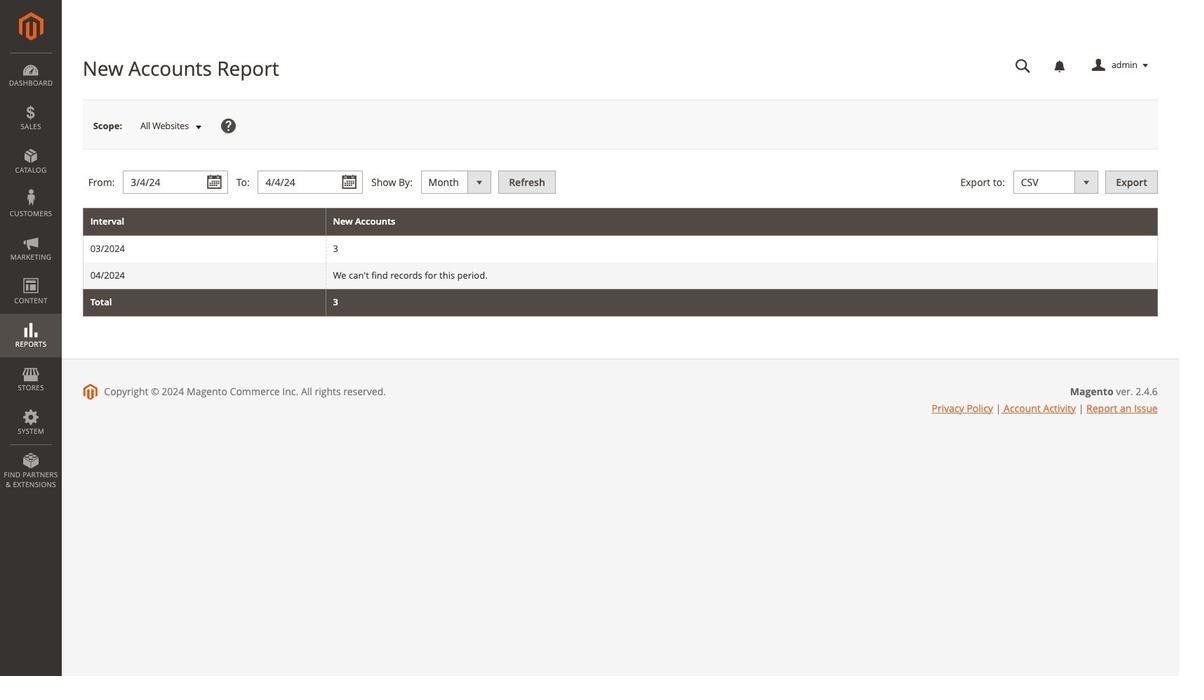 Task type: locate. For each thing, give the bounding box(es) containing it.
magento admin panel image
[[19, 12, 43, 41]]

None text field
[[258, 171, 363, 194]]

None text field
[[1006, 53, 1041, 78], [123, 171, 228, 194], [1006, 53, 1041, 78], [123, 171, 228, 194]]

menu bar
[[0, 53, 62, 497]]



